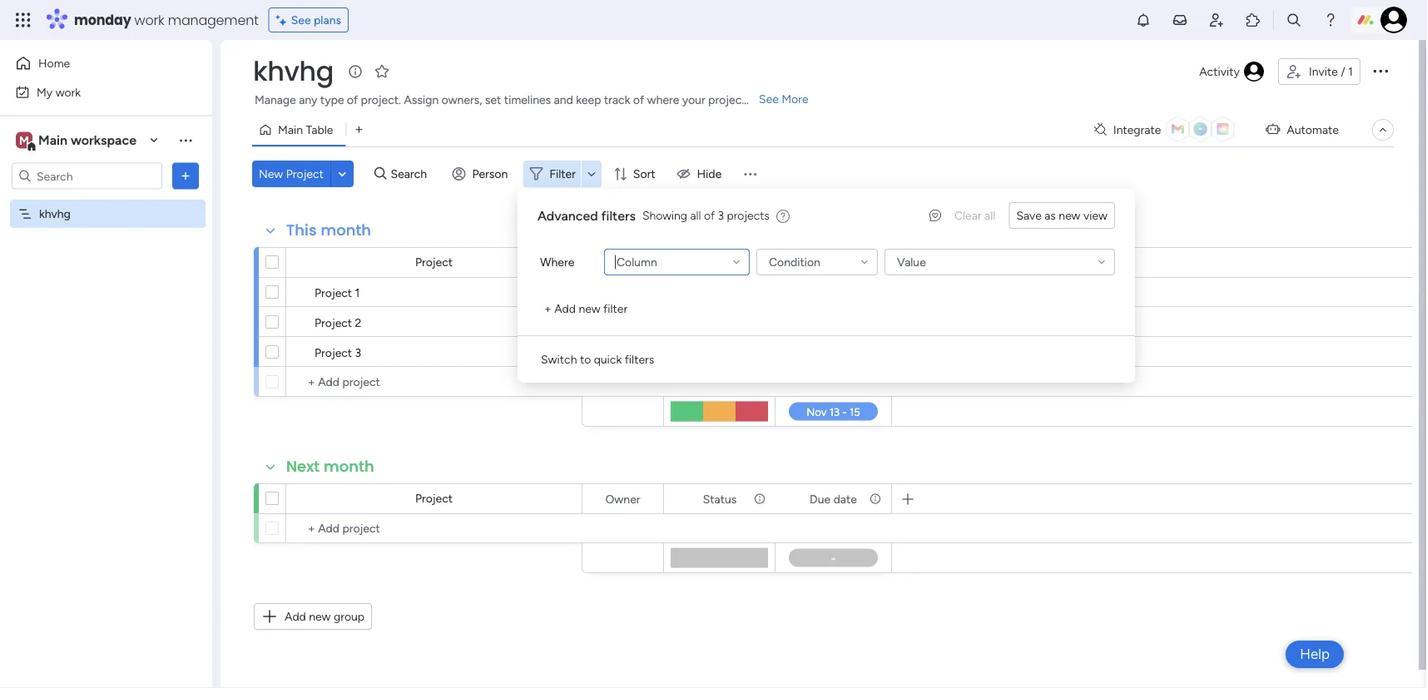 Task type: locate. For each thing, give the bounding box(es) containing it.
0 vertical spatial month
[[321, 220, 371, 241]]

1 horizontal spatial all
[[985, 208, 996, 223]]

filters down 'sort' popup button on the top of page
[[601, 208, 636, 223]]

of
[[347, 93, 358, 107], [633, 93, 644, 107], [704, 208, 715, 223]]

status
[[703, 255, 737, 270], [703, 492, 737, 506]]

khvhg
[[253, 53, 334, 90], [39, 207, 71, 221]]

see inside button
[[291, 13, 311, 27]]

1 right /
[[1348, 64, 1353, 79]]

0 vertical spatial column information image
[[753, 256, 766, 269]]

due date for first due date field from the top of the page
[[810, 255, 857, 270]]

3 inside advanced filters showing all of 3 projects
[[718, 208, 724, 223]]

option
[[0, 199, 212, 202]]

Next month field
[[282, 456, 378, 478]]

khvhg up any
[[253, 53, 334, 90]]

0 horizontal spatial 3
[[355, 345, 361, 360]]

add right +
[[554, 302, 576, 316]]

new
[[1059, 208, 1081, 223], [579, 302, 601, 316], [309, 610, 331, 624]]

set
[[485, 93, 501, 107]]

0 vertical spatial status field
[[699, 253, 741, 272]]

all inside advanced filters showing all of 3 projects
[[690, 208, 701, 223]]

project
[[286, 167, 324, 181], [415, 255, 453, 269], [315, 285, 352, 300], [315, 315, 352, 330], [315, 345, 352, 360], [415, 491, 453, 506]]

all right the "showing" on the top left
[[690, 208, 701, 223]]

to
[[580, 352, 591, 367]]

khvhg down search in workspace field
[[39, 207, 71, 221]]

dapulse integrations image
[[1094, 124, 1107, 136]]

1 horizontal spatial column information image
[[869, 492, 882, 506]]

activity
[[1199, 64, 1240, 79]]

my
[[37, 85, 53, 99]]

1 horizontal spatial options image
[[1371, 61, 1391, 81]]

Due date field
[[806, 253, 861, 272], [806, 490, 861, 508]]

1 horizontal spatial new
[[579, 302, 601, 316]]

owner
[[605, 255, 640, 270], [605, 492, 640, 506]]

timelines
[[504, 93, 551, 107]]

help image
[[1322, 12, 1339, 28]]

due date
[[810, 255, 857, 270], [810, 492, 857, 506]]

home
[[38, 56, 70, 70]]

1 vertical spatial due date
[[810, 492, 857, 506]]

1 due date field from the top
[[806, 253, 861, 272]]

1 vertical spatial options image
[[177, 168, 194, 184]]

showing
[[642, 208, 687, 223]]

more
[[782, 92, 809, 106]]

0 horizontal spatial add
[[285, 610, 306, 624]]

1 due date from the top
[[810, 255, 857, 270]]

project 3
[[315, 345, 361, 360]]

of inside advanced filters showing all of 3 projects
[[704, 208, 715, 223]]

track
[[604, 93, 630, 107]]

due date for 1st due date field from the bottom
[[810, 492, 857, 506]]

advanced filters showing all of 3 projects
[[538, 208, 770, 223]]

2 date from the top
[[834, 492, 857, 506]]

due
[[810, 255, 831, 270], [810, 492, 831, 506]]

of left projects in the right of the page
[[704, 208, 715, 223]]

home button
[[10, 50, 179, 77]]

work
[[134, 10, 164, 29], [55, 85, 81, 99]]

add view image
[[356, 124, 362, 136]]

save as new view
[[1016, 208, 1108, 223]]

khvhg field
[[249, 53, 338, 90]]

month right this
[[321, 220, 371, 241]]

v2 search image
[[374, 165, 387, 183]]

1 horizontal spatial main
[[278, 123, 303, 137]]

this month
[[286, 220, 371, 241]]

1 vertical spatial filters
[[625, 352, 654, 367]]

month right next
[[324, 456, 374, 477]]

work for monday
[[134, 10, 164, 29]]

0 vertical spatial due date field
[[806, 253, 861, 272]]

0 vertical spatial add
[[554, 302, 576, 316]]

monday
[[74, 10, 131, 29]]

Status field
[[699, 253, 741, 272], [699, 490, 741, 508]]

next
[[286, 456, 320, 477]]

0 horizontal spatial see
[[291, 13, 311, 27]]

month
[[321, 220, 371, 241], [324, 456, 374, 477]]

1 vertical spatial add
[[285, 610, 306, 624]]

1
[[1348, 64, 1353, 79], [355, 285, 360, 300]]

0 vertical spatial due
[[810, 255, 831, 270]]

project inside 'button'
[[286, 167, 324, 181]]

filters right quick
[[625, 352, 654, 367]]

options image
[[1371, 61, 1391, 81], [177, 168, 194, 184]]

0 vertical spatial see
[[291, 13, 311, 27]]

apps image
[[1245, 12, 1262, 28]]

all inside clear all button
[[985, 208, 996, 223]]

add left group
[[285, 610, 306, 624]]

column information image
[[869, 256, 882, 269], [753, 492, 766, 506]]

2 horizontal spatial of
[[704, 208, 715, 223]]

automate
[[1287, 123, 1339, 137]]

1 vertical spatial owner field
[[601, 490, 645, 508]]

1 vertical spatial status
[[703, 492, 737, 506]]

2 due date from the top
[[810, 492, 857, 506]]

value
[[897, 255, 926, 269]]

1 vertical spatial date
[[834, 492, 857, 506]]

save
[[1016, 208, 1042, 223]]

0 vertical spatial status
[[703, 255, 737, 270]]

1 vertical spatial khvhg
[[39, 207, 71, 221]]

2 horizontal spatial new
[[1059, 208, 1081, 223]]

new inside add new group button
[[309, 610, 331, 624]]

clear all button
[[948, 202, 1002, 229]]

main right workspace icon
[[38, 132, 67, 148]]

0 horizontal spatial 1
[[355, 285, 360, 300]]

1 horizontal spatial see
[[759, 92, 779, 106]]

sort
[[633, 167, 655, 181]]

date
[[834, 255, 857, 270], [834, 492, 857, 506]]

0 horizontal spatial new
[[309, 610, 331, 624]]

search everything image
[[1286, 12, 1302, 28]]

filter
[[603, 302, 628, 316]]

see
[[291, 13, 311, 27], [759, 92, 779, 106]]

0 vertical spatial filters
[[601, 208, 636, 223]]

1 up 2
[[355, 285, 360, 300]]

invite members image
[[1208, 12, 1225, 28]]

1 vertical spatial new
[[579, 302, 601, 316]]

menu image
[[742, 166, 758, 182]]

new right as
[[1059, 208, 1081, 223]]

3 down 2
[[355, 345, 361, 360]]

integrate
[[1113, 123, 1161, 137]]

0 vertical spatial date
[[834, 255, 857, 270]]

0 horizontal spatial options image
[[177, 168, 194, 184]]

khvhg inside list box
[[39, 207, 71, 221]]

new left group
[[309, 610, 331, 624]]

0 horizontal spatial main
[[38, 132, 67, 148]]

see for see plans
[[291, 13, 311, 27]]

new project
[[259, 167, 324, 181]]

0 vertical spatial due date
[[810, 255, 857, 270]]

date for first due date field from the top of the page
[[834, 255, 857, 270]]

0 vertical spatial owner field
[[601, 253, 645, 272]]

main inside "workspace selection" element
[[38, 132, 67, 148]]

quick
[[594, 352, 622, 367]]

new project button
[[252, 161, 330, 187]]

see inside 'link'
[[759, 92, 779, 106]]

month inside next month field
[[324, 456, 374, 477]]

month for this month
[[321, 220, 371, 241]]

work inside button
[[55, 85, 81, 99]]

0 vertical spatial column information image
[[869, 256, 882, 269]]

of right track
[[633, 93, 644, 107]]

1 vertical spatial 1
[[355, 285, 360, 300]]

0 vertical spatial owner
[[605, 255, 640, 270]]

filter
[[550, 167, 576, 181]]

0 vertical spatial khvhg
[[253, 53, 334, 90]]

hide button
[[670, 161, 732, 187]]

1 date from the top
[[834, 255, 857, 270]]

1 status from the top
[[703, 255, 737, 270]]

see for see more
[[759, 92, 779, 106]]

3
[[718, 208, 724, 223], [355, 345, 361, 360]]

see plans button
[[269, 7, 349, 32]]

select product image
[[15, 12, 32, 28]]

of right the type
[[347, 93, 358, 107]]

0 vertical spatial 3
[[718, 208, 724, 223]]

2 all from the left
[[985, 208, 996, 223]]

new inside save as new view button
[[1059, 208, 1081, 223]]

3 left projects in the right of the page
[[718, 208, 724, 223]]

1 vertical spatial status field
[[699, 490, 741, 508]]

owners,
[[442, 93, 482, 107]]

1 owner field from the top
[[601, 253, 645, 272]]

1 vertical spatial month
[[324, 456, 374, 477]]

1 vertical spatial work
[[55, 85, 81, 99]]

keep
[[576, 93, 601, 107]]

0 vertical spatial work
[[134, 10, 164, 29]]

2 owner from the top
[[605, 492, 640, 506]]

all
[[690, 208, 701, 223], [985, 208, 996, 223]]

0 horizontal spatial all
[[690, 208, 701, 223]]

advanced
[[538, 208, 598, 223]]

main inside button
[[278, 123, 303, 137]]

work right the my
[[55, 85, 81, 99]]

1 vertical spatial due date field
[[806, 490, 861, 508]]

filters
[[601, 208, 636, 223], [625, 352, 654, 367]]

next month
[[286, 456, 374, 477]]

0 horizontal spatial work
[[55, 85, 81, 99]]

column information image
[[753, 256, 766, 269], [869, 492, 882, 506]]

new inside + add new filter button
[[579, 302, 601, 316]]

Owner field
[[601, 253, 645, 272], [601, 490, 645, 508]]

0 horizontal spatial column information image
[[753, 492, 766, 506]]

2 status field from the top
[[699, 490, 741, 508]]

main for main table
[[278, 123, 303, 137]]

0 vertical spatial new
[[1059, 208, 1081, 223]]

1 vertical spatial see
[[759, 92, 779, 106]]

1 vertical spatial owner
[[605, 492, 640, 506]]

all right clear
[[985, 208, 996, 223]]

1 vertical spatial due
[[810, 492, 831, 506]]

see more link
[[757, 91, 810, 107]]

collapse board header image
[[1376, 123, 1390, 136]]

new for filter
[[579, 302, 601, 316]]

any
[[299, 93, 317, 107]]

options image down workspace options icon
[[177, 168, 194, 184]]

0 vertical spatial 1
[[1348, 64, 1353, 79]]

1 all from the left
[[690, 208, 701, 223]]

2 vertical spatial new
[[309, 610, 331, 624]]

help button
[[1286, 641, 1344, 668]]

main left table
[[278, 123, 303, 137]]

see left plans in the left top of the page
[[291, 13, 311, 27]]

new left filter
[[579, 302, 601, 316]]

month inside this month field
[[321, 220, 371, 241]]

see left the more on the top of page
[[759, 92, 779, 106]]

work right monday
[[134, 10, 164, 29]]

1 horizontal spatial work
[[134, 10, 164, 29]]

workspace selection element
[[16, 130, 139, 152]]

1 horizontal spatial 1
[[1348, 64, 1353, 79]]

main workspace
[[38, 132, 136, 148]]

manage
[[255, 93, 296, 107]]

+ add new filter button
[[538, 295, 634, 322]]

switch to quick filters button
[[534, 346, 661, 373]]

1 vertical spatial column information image
[[869, 492, 882, 506]]

0 horizontal spatial column information image
[[753, 256, 766, 269]]

0 horizontal spatial khvhg
[[39, 207, 71, 221]]

options image right /
[[1371, 61, 1391, 81]]

1 horizontal spatial 3
[[718, 208, 724, 223]]



Task type: vqa. For each thing, say whether or not it's contained in the screenshot.
Doc
no



Task type: describe. For each thing, give the bounding box(es) containing it.
my work button
[[10, 79, 179, 105]]

khvhg list box
[[0, 196, 212, 453]]

0 horizontal spatial of
[[347, 93, 358, 107]]

1 horizontal spatial column information image
[[869, 256, 882, 269]]

person button
[[446, 161, 518, 187]]

This month field
[[282, 220, 375, 241]]

see more
[[759, 92, 809, 106]]

gary orlando image
[[1381, 7, 1407, 33]]

hide
[[697, 167, 722, 181]]

where
[[647, 93, 679, 107]]

workspace image
[[16, 131, 32, 149]]

help
[[1300, 646, 1330, 663]]

invite
[[1309, 64, 1338, 79]]

notifications image
[[1135, 12, 1152, 28]]

my work
[[37, 85, 81, 99]]

+
[[544, 302, 552, 316]]

new for view
[[1059, 208, 1081, 223]]

v2 user feedback image
[[930, 207, 941, 224]]

month for next month
[[324, 456, 374, 477]]

+ Add project text field
[[295, 372, 574, 392]]

main table button
[[252, 117, 346, 143]]

arrow down image
[[582, 164, 602, 184]]

project
[[708, 93, 746, 107]]

Search field
[[387, 162, 437, 186]]

date for 1st due date field from the bottom
[[834, 492, 857, 506]]

column
[[617, 255, 657, 269]]

stands.
[[749, 93, 786, 107]]

type
[[320, 93, 344, 107]]

project.
[[361, 93, 401, 107]]

add to favorites image
[[374, 63, 390, 79]]

angle down image
[[338, 168, 346, 180]]

workspace
[[71, 132, 136, 148]]

switch
[[541, 352, 577, 367]]

+ Add project text field
[[295, 518, 574, 538]]

0 vertical spatial options image
[[1371, 61, 1391, 81]]

autopilot image
[[1266, 118, 1280, 140]]

add new group
[[285, 610, 365, 624]]

work for my
[[55, 85, 81, 99]]

1 owner from the top
[[605, 255, 640, 270]]

where
[[540, 255, 574, 269]]

monday work management
[[74, 10, 259, 29]]

invite / 1 button
[[1278, 58, 1361, 85]]

clear all
[[954, 208, 996, 223]]

2 due from the top
[[810, 492, 831, 506]]

management
[[168, 10, 259, 29]]

1 horizontal spatial add
[[554, 302, 576, 316]]

inbox image
[[1172, 12, 1188, 28]]

invite / 1
[[1309, 64, 1353, 79]]

view
[[1084, 208, 1108, 223]]

project 2
[[315, 315, 362, 330]]

and
[[554, 93, 573, 107]]

projects
[[727, 208, 770, 223]]

2 owner field from the top
[[601, 490, 645, 508]]

this
[[286, 220, 317, 241]]

Search in workspace field
[[35, 166, 139, 186]]

2 due date field from the top
[[806, 490, 861, 508]]

table
[[306, 123, 333, 137]]

save as new view button
[[1009, 202, 1115, 229]]

manage any type of project. assign owners, set timelines and keep track of where your project stands.
[[255, 93, 786, 107]]

1 due from the top
[[810, 255, 831, 270]]

clear
[[954, 208, 982, 223]]

group
[[334, 610, 365, 624]]

workspace options image
[[177, 132, 194, 148]]

1 horizontal spatial of
[[633, 93, 644, 107]]

filters inside button
[[625, 352, 654, 367]]

activity button
[[1193, 58, 1272, 85]]

see plans
[[291, 13, 341, 27]]

2
[[355, 315, 362, 330]]

+ add new filter
[[544, 302, 628, 316]]

m
[[19, 133, 29, 147]]

plans
[[314, 13, 341, 27]]

main table
[[278, 123, 333, 137]]

1 horizontal spatial khvhg
[[253, 53, 334, 90]]

learn more image
[[776, 208, 790, 224]]

show board description image
[[345, 63, 365, 80]]

new
[[259, 167, 283, 181]]

assign
[[404, 93, 439, 107]]

as
[[1045, 208, 1056, 223]]

1 vertical spatial column information image
[[753, 492, 766, 506]]

switch to quick filters
[[541, 352, 654, 367]]

person
[[472, 167, 508, 181]]

1 vertical spatial 3
[[355, 345, 361, 360]]

main for main workspace
[[38, 132, 67, 148]]

filter button
[[523, 161, 602, 187]]

your
[[682, 93, 705, 107]]

sort button
[[607, 161, 665, 187]]

1 inside button
[[1348, 64, 1353, 79]]

condition
[[769, 255, 820, 269]]

add new group button
[[254, 603, 372, 630]]

/
[[1341, 64, 1345, 79]]

2 status from the top
[[703, 492, 737, 506]]

1 status field from the top
[[699, 253, 741, 272]]

project 1
[[315, 285, 360, 300]]



